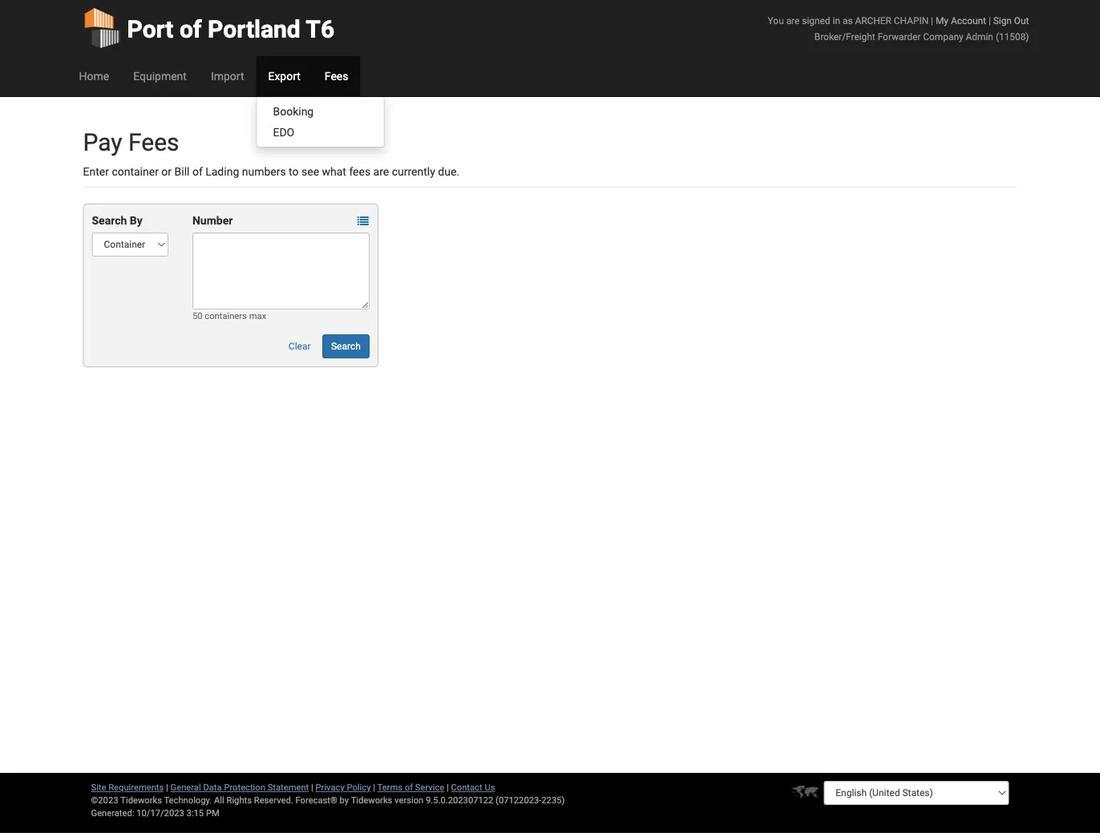 Task type: vqa. For each thing, say whether or not it's contained in the screenshot.
'Of' inside the Site Requirements | General Data Protection Statement | Privacy Policy | Terms of Service | Contact Us ©2023 Tideworks Technology. All Rights Reserved. Forecast® by Tideworks version 9.5.0.202307122 (07122023-2235) Generated: 10/17/2023 3:15 PM
yes



Task type: locate. For each thing, give the bounding box(es) containing it.
currently
[[392, 165, 436, 178]]

fees up or
[[128, 128, 179, 156]]

number
[[193, 214, 233, 227]]

general data protection statement link
[[171, 783, 309, 793]]

1 vertical spatial search
[[331, 341, 361, 352]]

1 horizontal spatial are
[[787, 15, 800, 26]]

export
[[268, 69, 301, 83]]

as
[[843, 15, 853, 26]]

in
[[833, 15, 841, 26]]

technology.
[[164, 796, 212, 806]]

3:15
[[187, 808, 204, 819]]

of up version
[[405, 783, 413, 793]]

rights
[[227, 796, 252, 806]]

of right bill in the top left of the page
[[192, 165, 203, 178]]

search for search by
[[92, 214, 127, 227]]

policy
[[347, 783, 371, 793]]

1 horizontal spatial search
[[331, 341, 361, 352]]

pm
[[206, 808, 220, 819]]

| up forecast®
[[311, 783, 314, 793]]

are
[[787, 15, 800, 26], [374, 165, 389, 178]]

by
[[130, 214, 143, 227]]

1 vertical spatial are
[[374, 165, 389, 178]]

by
[[340, 796, 349, 806]]

port
[[127, 15, 174, 43]]

fees
[[325, 69, 349, 83], [128, 128, 179, 156]]

bill
[[175, 165, 190, 178]]

due.
[[438, 165, 460, 178]]

0 vertical spatial fees
[[325, 69, 349, 83]]

lading
[[206, 165, 239, 178]]

2 vertical spatial of
[[405, 783, 413, 793]]

site requirements link
[[91, 783, 164, 793]]

| up tideworks
[[373, 783, 376, 793]]

chapin
[[895, 15, 929, 26]]

max
[[249, 311, 266, 321]]

terms
[[378, 783, 403, 793]]

Number text field
[[193, 233, 370, 310]]

search
[[92, 214, 127, 227], [331, 341, 361, 352]]

1 horizontal spatial fees
[[325, 69, 349, 83]]

containers
[[205, 311, 247, 321]]

of
[[180, 15, 202, 43], [192, 165, 203, 178], [405, 783, 413, 793]]

of right port
[[180, 15, 202, 43]]

1 vertical spatial fees
[[128, 128, 179, 156]]

| left general
[[166, 783, 168, 793]]

forwarder
[[878, 31, 921, 42]]

0 vertical spatial search
[[92, 214, 127, 227]]

booking link
[[257, 101, 384, 122]]

protection
[[224, 783, 266, 793]]

import button
[[199, 56, 256, 96]]

search inside button
[[331, 341, 361, 352]]

0 vertical spatial of
[[180, 15, 202, 43]]

all
[[214, 796, 224, 806]]

0 horizontal spatial are
[[374, 165, 389, 178]]

| up 9.5.0.202307122
[[447, 783, 449, 793]]

service
[[415, 783, 445, 793]]

search left by
[[92, 214, 127, 227]]

fees up booking link
[[325, 69, 349, 83]]

enter container or bill of lading numbers to see what fees are currently due.
[[83, 165, 460, 178]]

numbers
[[242, 165, 286, 178]]

2235)
[[542, 796, 565, 806]]

are right you
[[787, 15, 800, 26]]

data
[[203, 783, 222, 793]]

fees button
[[313, 56, 361, 96]]

of inside site requirements | general data protection statement | privacy policy | terms of service | contact us ©2023 tideworks technology. all rights reserved. forecast® by tideworks version 9.5.0.202307122 (07122023-2235) generated: 10/17/2023 3:15 pm
[[405, 783, 413, 793]]

fees inside dropdown button
[[325, 69, 349, 83]]

0 horizontal spatial search
[[92, 214, 127, 227]]

search right clear
[[331, 341, 361, 352]]

company
[[924, 31, 964, 42]]

50
[[193, 311, 203, 321]]

©2023 tideworks
[[91, 796, 162, 806]]

my account link
[[936, 15, 987, 26]]

(07122023-
[[496, 796, 542, 806]]

show list image
[[358, 215, 369, 227]]

out
[[1015, 15, 1030, 26]]

us
[[485, 783, 495, 793]]

0 vertical spatial are
[[787, 15, 800, 26]]

| left my
[[932, 15, 934, 26]]

home
[[79, 69, 109, 83]]

|
[[932, 15, 934, 26], [989, 15, 992, 26], [166, 783, 168, 793], [311, 783, 314, 793], [373, 783, 376, 793], [447, 783, 449, 793]]

are right fees
[[374, 165, 389, 178]]

port of portland t6 link
[[83, 0, 335, 56]]

to
[[289, 165, 299, 178]]

see
[[302, 165, 319, 178]]

are inside you are signed in as archer chapin | my account | sign out broker/freight forwarder company admin (11508)
[[787, 15, 800, 26]]



Task type: describe. For each thing, give the bounding box(es) containing it.
fees
[[349, 165, 371, 178]]

broker/freight
[[815, 31, 876, 42]]

generated:
[[91, 808, 134, 819]]

privacy policy link
[[316, 783, 371, 793]]

search by
[[92, 214, 143, 227]]

search button
[[323, 335, 370, 359]]

9.5.0.202307122
[[426, 796, 494, 806]]

clear button
[[280, 335, 320, 359]]

of inside "link"
[[180, 15, 202, 43]]

1 vertical spatial of
[[192, 165, 203, 178]]

0 horizontal spatial fees
[[128, 128, 179, 156]]

version
[[395, 796, 424, 806]]

contact
[[451, 783, 483, 793]]

privacy
[[316, 783, 345, 793]]

container
[[112, 165, 159, 178]]

forecast®
[[296, 796, 338, 806]]

booking edo
[[273, 105, 314, 139]]

signed
[[803, 15, 831, 26]]

edo link
[[257, 122, 384, 143]]

reserved.
[[254, 796, 293, 806]]

portland
[[208, 15, 301, 43]]

home button
[[67, 56, 121, 96]]

or
[[162, 165, 172, 178]]

equipment
[[133, 69, 187, 83]]

requirements
[[109, 783, 164, 793]]

import
[[211, 69, 244, 83]]

pay
[[83, 128, 122, 156]]

pay fees
[[83, 128, 179, 156]]

you
[[768, 15, 785, 26]]

account
[[952, 15, 987, 26]]

(11508)
[[996, 31, 1030, 42]]

10/17/2023
[[137, 808, 184, 819]]

clear
[[289, 341, 311, 352]]

you are signed in as archer chapin | my account | sign out broker/freight forwarder company admin (11508)
[[768, 15, 1030, 42]]

sign out link
[[994, 15, 1030, 26]]

my
[[936, 15, 949, 26]]

tideworks
[[351, 796, 393, 806]]

general
[[171, 783, 201, 793]]

| left sign
[[989, 15, 992, 26]]

booking
[[273, 105, 314, 118]]

contact us link
[[451, 783, 495, 793]]

enter
[[83, 165, 109, 178]]

search for search
[[331, 341, 361, 352]]

terms of service link
[[378, 783, 445, 793]]

admin
[[967, 31, 994, 42]]

t6
[[306, 15, 335, 43]]

statement
[[268, 783, 309, 793]]

edo
[[273, 126, 295, 139]]

equipment button
[[121, 56, 199, 96]]

site
[[91, 783, 106, 793]]

export button
[[256, 56, 313, 96]]

archer
[[856, 15, 892, 26]]

site requirements | general data protection statement | privacy policy | terms of service | contact us ©2023 tideworks technology. all rights reserved. forecast® by tideworks version 9.5.0.202307122 (07122023-2235) generated: 10/17/2023 3:15 pm
[[91, 783, 565, 819]]

50 containers max
[[193, 311, 266, 321]]

sign
[[994, 15, 1013, 26]]

what
[[322, 165, 347, 178]]

port of portland t6
[[127, 15, 335, 43]]



